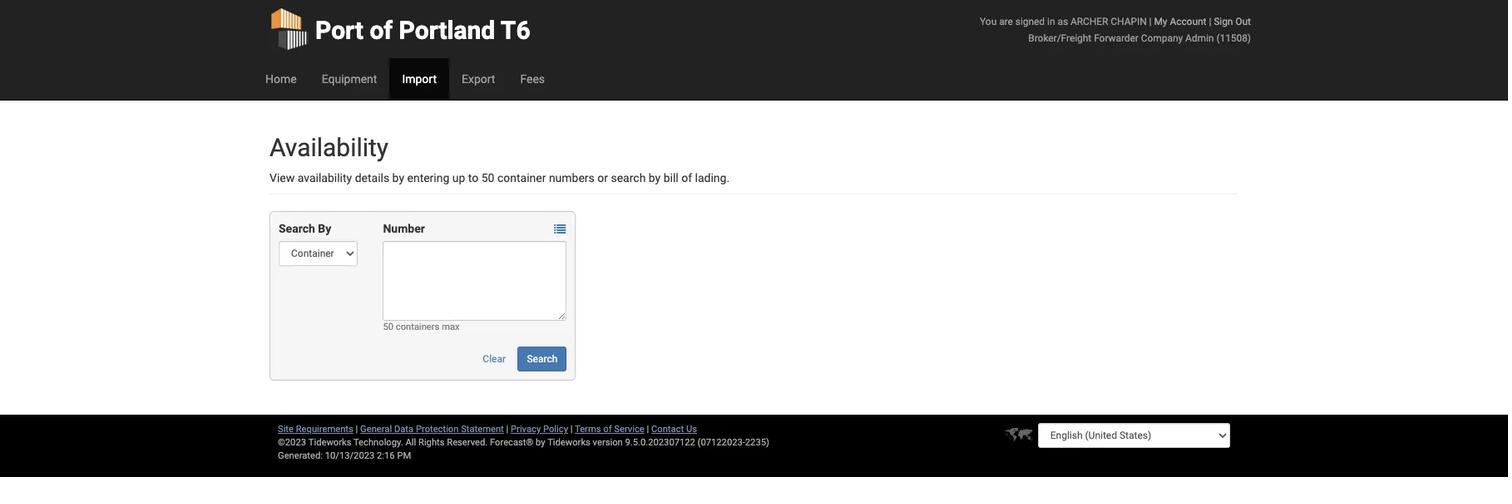 Task type: locate. For each thing, give the bounding box(es) containing it.
1 vertical spatial search
[[527, 354, 558, 365]]

contact us link
[[651, 424, 697, 435]]

search
[[279, 222, 315, 235], [527, 354, 558, 365]]

or
[[598, 171, 608, 185]]

2 vertical spatial of
[[603, 424, 612, 435]]

of
[[370, 16, 393, 45], [682, 171, 692, 185], [603, 424, 612, 435]]

account
[[1170, 16, 1207, 27]]

search inside button
[[527, 354, 558, 365]]

search by
[[279, 222, 331, 235]]

10/13/2023
[[325, 451, 375, 462]]

site
[[278, 424, 294, 435]]

details
[[355, 171, 390, 185]]

50 right to
[[481, 171, 495, 185]]

lading.
[[695, 171, 730, 185]]

policy
[[543, 424, 568, 435]]

site requirements | general data protection statement | privacy policy | terms of service | contact us ©2023 tideworks technology. all rights reserved. forecast® by tideworks version 9.5.0.202307122 (07122023-2235) generated: 10/13/2023 2:16 pm
[[278, 424, 770, 462]]

50
[[481, 171, 495, 185], [383, 322, 394, 333]]

1 horizontal spatial by
[[536, 438, 545, 448]]

by
[[318, 222, 331, 235]]

sign out link
[[1214, 16, 1251, 27]]

generated:
[[278, 451, 323, 462]]

by down privacy policy link
[[536, 438, 545, 448]]

up
[[452, 171, 465, 185]]

search left the by
[[279, 222, 315, 235]]

1 horizontal spatial search
[[527, 354, 558, 365]]

forecast®
[[490, 438, 534, 448]]

privacy
[[511, 424, 541, 435]]

numbers
[[549, 171, 595, 185]]

| left sign
[[1209, 16, 1212, 27]]

search right clear
[[527, 354, 558, 365]]

t6
[[501, 16, 531, 45]]

1 horizontal spatial of
[[603, 424, 612, 435]]

signed
[[1016, 16, 1045, 27]]

of up the version
[[603, 424, 612, 435]]

search for search
[[527, 354, 558, 365]]

statement
[[461, 424, 504, 435]]

0 horizontal spatial 50
[[383, 322, 394, 333]]

bill
[[664, 171, 679, 185]]

terms
[[575, 424, 601, 435]]

0 horizontal spatial search
[[279, 222, 315, 235]]

archer
[[1071, 16, 1109, 27]]

(07122023-
[[698, 438, 745, 448]]

50 left containers at the bottom of the page
[[383, 322, 394, 333]]

0 horizontal spatial by
[[392, 171, 404, 185]]

|
[[1149, 16, 1152, 27], [1209, 16, 1212, 27], [356, 424, 358, 435], [506, 424, 509, 435], [571, 424, 573, 435], [647, 424, 649, 435]]

by
[[392, 171, 404, 185], [649, 171, 661, 185], [536, 438, 545, 448]]

1 horizontal spatial 50
[[481, 171, 495, 185]]

by left bill
[[649, 171, 661, 185]]

clear
[[483, 354, 506, 365]]

service
[[614, 424, 645, 435]]

rights
[[418, 438, 445, 448]]

general data protection statement link
[[360, 424, 504, 435]]

fees
[[520, 72, 545, 86]]

clear button
[[474, 347, 515, 372]]

equipment
[[322, 72, 377, 86]]

fees button
[[508, 58, 557, 100]]

2 horizontal spatial of
[[682, 171, 692, 185]]

tideworks
[[548, 438, 591, 448]]

my account link
[[1154, 16, 1207, 27]]

export button
[[449, 58, 508, 100]]

1 vertical spatial of
[[682, 171, 692, 185]]

equipment button
[[309, 58, 390, 100]]

50 containers max
[[383, 322, 460, 333]]

privacy policy link
[[511, 424, 568, 435]]

| up forecast®
[[506, 424, 509, 435]]

| left my
[[1149, 16, 1152, 27]]

us
[[686, 424, 697, 435]]

pm
[[397, 451, 411, 462]]

0 vertical spatial of
[[370, 16, 393, 45]]

broker/freight
[[1029, 32, 1092, 44]]

by right details
[[392, 171, 404, 185]]

by inside the site requirements | general data protection statement | privacy policy | terms of service | contact us ©2023 tideworks technology. all rights reserved. forecast® by tideworks version 9.5.0.202307122 (07122023-2235) generated: 10/13/2023 2:16 pm
[[536, 438, 545, 448]]

containers
[[396, 322, 440, 333]]

data
[[394, 424, 414, 435]]

reserved.
[[447, 438, 488, 448]]

Number text field
[[383, 241, 567, 321]]

0 vertical spatial search
[[279, 222, 315, 235]]

of right port in the left of the page
[[370, 16, 393, 45]]

all
[[406, 438, 416, 448]]

of right bill
[[682, 171, 692, 185]]

0 horizontal spatial of
[[370, 16, 393, 45]]

general
[[360, 424, 392, 435]]



Task type: describe. For each thing, give the bounding box(es) containing it.
| up tideworks
[[571, 424, 573, 435]]

view availability details by entering up to 50 container numbers or search by bill of lading.
[[270, 171, 730, 185]]

view
[[270, 171, 295, 185]]

| up 9.5.0.202307122
[[647, 424, 649, 435]]

1 vertical spatial 50
[[383, 322, 394, 333]]

show list image
[[554, 224, 566, 236]]

home
[[265, 72, 297, 86]]

search
[[611, 171, 646, 185]]

my
[[1154, 16, 1168, 27]]

home button
[[253, 58, 309, 100]]

admin
[[1186, 32, 1214, 44]]

company
[[1141, 32, 1183, 44]]

availability
[[270, 133, 389, 162]]

contact
[[651, 424, 684, 435]]

forwarder
[[1094, 32, 1139, 44]]

availability
[[298, 171, 352, 185]]

terms of service link
[[575, 424, 645, 435]]

2 horizontal spatial by
[[649, 171, 661, 185]]

version
[[593, 438, 623, 448]]

are
[[999, 16, 1013, 27]]

to
[[468, 171, 479, 185]]

2235)
[[745, 438, 770, 448]]

chapin
[[1111, 16, 1147, 27]]

portland
[[399, 16, 495, 45]]

site requirements link
[[278, 424, 353, 435]]

search button
[[518, 347, 567, 372]]

9.5.0.202307122
[[625, 438, 695, 448]]

in
[[1047, 16, 1055, 27]]

max
[[442, 322, 460, 333]]

(11508)
[[1217, 32, 1251, 44]]

protection
[[416, 424, 459, 435]]

number
[[383, 222, 425, 235]]

©2023 tideworks
[[278, 438, 351, 448]]

port of portland t6
[[315, 16, 531, 45]]

as
[[1058, 16, 1068, 27]]

port
[[315, 16, 364, 45]]

of inside the site requirements | general data protection statement | privacy policy | terms of service | contact us ©2023 tideworks technology. all rights reserved. forecast® by tideworks version 9.5.0.202307122 (07122023-2235) generated: 10/13/2023 2:16 pm
[[603, 424, 612, 435]]

you
[[980, 16, 997, 27]]

of inside port of portland t6 "link"
[[370, 16, 393, 45]]

export
[[462, 72, 495, 86]]

out
[[1236, 16, 1251, 27]]

sign
[[1214, 16, 1233, 27]]

port of portland t6 link
[[270, 0, 531, 58]]

import
[[402, 72, 437, 86]]

0 vertical spatial 50
[[481, 171, 495, 185]]

requirements
[[296, 424, 353, 435]]

search for search by
[[279, 222, 315, 235]]

technology.
[[354, 438, 403, 448]]

entering
[[407, 171, 450, 185]]

you are signed in as archer chapin | my account | sign out broker/freight forwarder company admin (11508)
[[980, 16, 1251, 44]]

import button
[[390, 58, 449, 100]]

container
[[497, 171, 546, 185]]

| left 'general'
[[356, 424, 358, 435]]

2:16
[[377, 451, 395, 462]]



Task type: vqa. For each thing, say whether or not it's contained in the screenshot.
of to the left
yes



